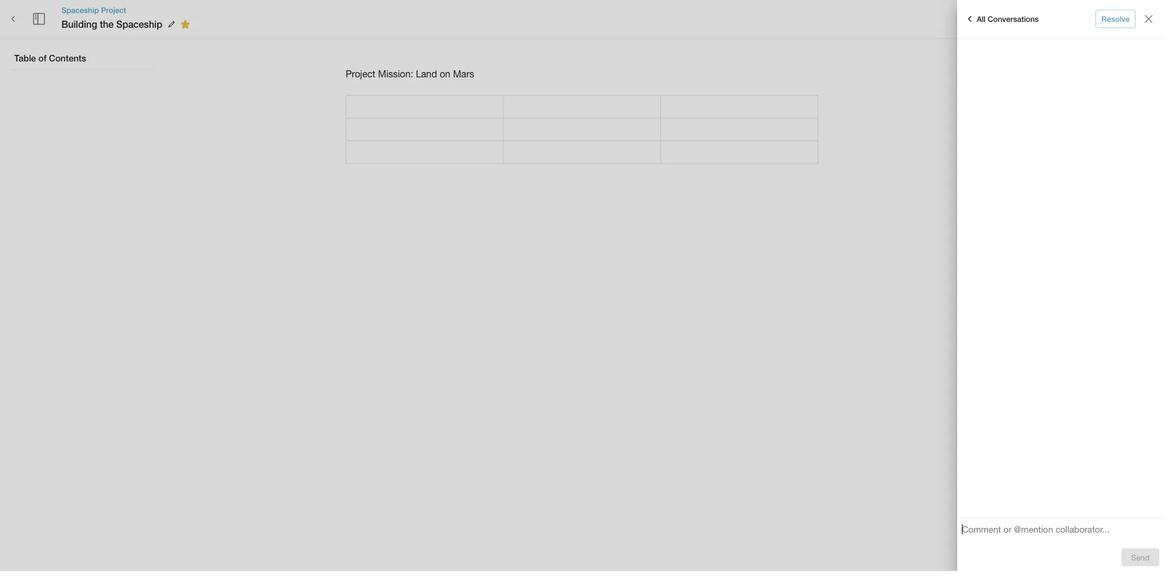 Task type: describe. For each thing, give the bounding box(es) containing it.
on
[[440, 68, 451, 79]]

all conversations
[[977, 14, 1039, 23]]

building the spaceship
[[61, 19, 162, 30]]

more
[[1123, 14, 1141, 23]]

resolve button
[[1096, 10, 1136, 28]]

land
[[416, 68, 437, 79]]

tb button
[[957, 8, 979, 30]]

resolve
[[1102, 14, 1130, 23]]

more button
[[1113, 10, 1151, 28]]

contents
[[49, 53, 86, 64]]



Task type: locate. For each thing, give the bounding box(es) containing it.
spaceship project link
[[61, 5, 194, 15]]

spaceship down spaceship project link
[[116, 19, 162, 30]]

all
[[977, 14, 986, 23]]

project mission: land on mars
[[346, 68, 474, 79]]

table of contents
[[14, 53, 86, 64]]

project
[[101, 5, 126, 14], [346, 68, 376, 79]]

table
[[14, 53, 36, 64]]

1 vertical spatial project
[[346, 68, 376, 79]]

1 horizontal spatial project
[[346, 68, 376, 79]]

project up building the spaceship
[[101, 5, 126, 14]]

mars
[[453, 68, 474, 79]]

all conversations button
[[960, 9, 1042, 28]]

0 horizontal spatial spaceship
[[61, 5, 99, 14]]

0 vertical spatial project
[[101, 5, 126, 14]]

1 horizontal spatial spaceship
[[116, 19, 162, 30]]

1 vertical spatial spaceship
[[116, 19, 162, 30]]

project left the "mission:"
[[346, 68, 376, 79]]

0 horizontal spatial project
[[101, 5, 126, 14]]

of
[[38, 53, 47, 64]]

tb
[[963, 15, 972, 23]]

building
[[61, 19, 97, 30]]

spaceship up building
[[61, 5, 99, 14]]

spaceship
[[61, 5, 99, 14], [116, 19, 162, 30]]

remove favorite image
[[178, 17, 193, 31]]

spaceship project
[[61, 5, 126, 14]]

0 vertical spatial spaceship
[[61, 5, 99, 14]]

the
[[100, 19, 114, 30]]

Comment or @mention collaborator... text field
[[963, 524, 1160, 539]]

conversations
[[988, 14, 1039, 23]]

mission:
[[378, 68, 414, 79]]



Task type: vqa. For each thing, say whether or not it's contained in the screenshot.
Mars
yes



